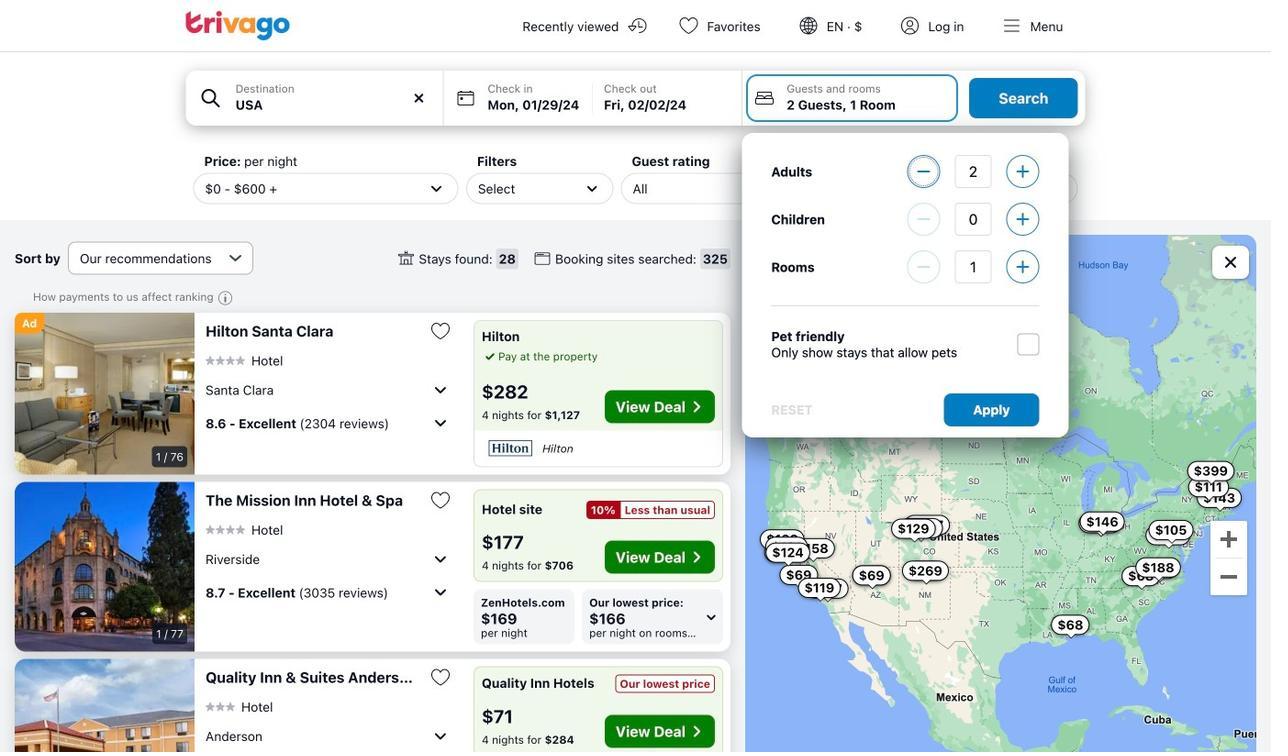 Task type: describe. For each thing, give the bounding box(es) containing it.
less image
[[908, 204, 940, 235]]

trivago logo image
[[186, 11, 291, 40]]

2 less image from the top
[[908, 252, 940, 283]]

more image for second less icon from the bottom
[[1008, 156, 1039, 187]]

Where to? search field
[[236, 95, 432, 115]]

1 less image from the top
[[908, 156, 940, 187]]

quality inn & suites anderson, (anderson, usa) image
[[15, 660, 195, 753]]

hilton santa clara, (santa clara, usa) image
[[15, 313, 195, 475]]



Task type: locate. For each thing, give the bounding box(es) containing it.
None number field
[[955, 155, 992, 188], [955, 203, 992, 236], [955, 251, 992, 284], [955, 155, 992, 188], [955, 203, 992, 236], [955, 251, 992, 284]]

less image down less image
[[908, 252, 940, 283]]

1 vertical spatial less image
[[908, 252, 940, 283]]

1 more image from the top
[[1008, 156, 1039, 187]]

None checkbox
[[1018, 334, 1040, 356]]

more image for less image
[[1008, 204, 1039, 235]]

clear image
[[411, 90, 427, 107]]

0 vertical spatial more image
[[1008, 156, 1039, 187]]

more image
[[1008, 156, 1039, 187], [1008, 204, 1039, 235]]

less image
[[908, 156, 940, 187], [908, 252, 940, 283]]

hilton image
[[482, 439, 539, 458]]

more image
[[1008, 252, 1039, 283]]

map region
[[746, 235, 1257, 753]]

2 more image from the top
[[1008, 204, 1039, 235]]

less image up less image
[[908, 156, 940, 187]]

0 vertical spatial less image
[[908, 156, 940, 187]]

None field
[[186, 71, 443, 126]]

the mission inn hotel & spa, (riverside, usa) image
[[15, 482, 195, 652]]

1 vertical spatial more image
[[1008, 204, 1039, 235]]



Task type: vqa. For each thing, say whether or not it's contained in the screenshot.
Fairfield Inn & Suites Yakima inside the button
no



